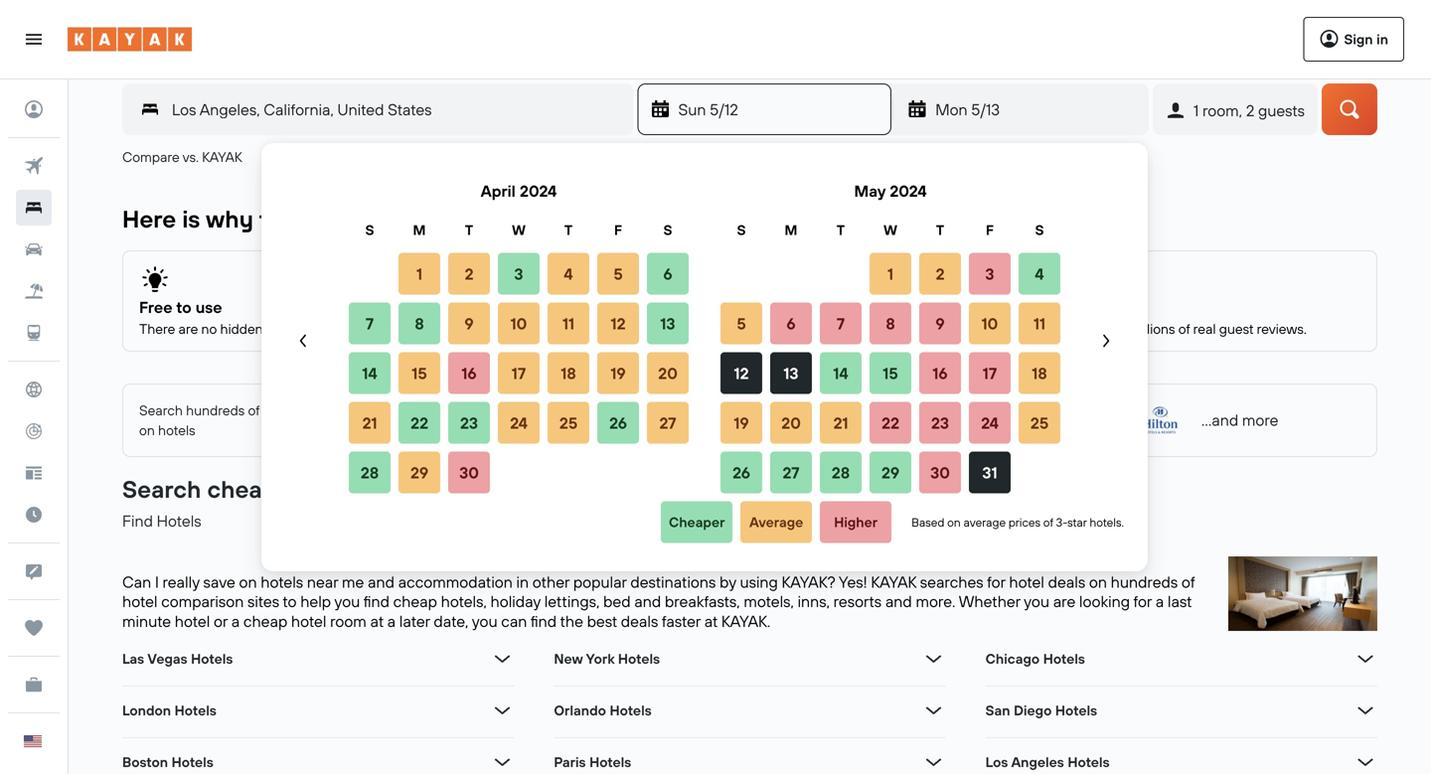 Task type: locate. For each thing, give the bounding box(es) containing it.
2 11 from the left
[[1034, 314, 1046, 334]]

22
[[410, 413, 428, 433], [882, 413, 900, 433]]

18 for 2nd 18 button from right
[[561, 363, 576, 383]]

2 button down the april
[[453, 254, 485, 294]]

1 horizontal spatial 24
[[981, 413, 999, 433]]

19 for left 19 button
[[611, 363, 626, 383]]

9 button
[[453, 304, 485, 343], [924, 304, 956, 343]]

of left travel
[[248, 402, 260, 419]]

30 button down booking.com image
[[453, 453, 485, 493]]

1 8 from the left
[[415, 314, 424, 334]]

london hotels
[[122, 702, 217, 719]]

24 up destination
[[510, 413, 528, 433]]

2 vertical spatial hotels
[[261, 572, 303, 592]]

1 vertical spatial to
[[283, 592, 297, 612]]

hotels right find
[[157, 511, 201, 531]]

1 grid from the left
[[345, 167, 693, 498]]

12 button up expedia image
[[726, 353, 757, 393]]

go to our blog image
[[16, 455, 52, 491]]

3 down april 2024
[[514, 264, 523, 284]]

0 vertical spatial 6 button
[[652, 254, 684, 294]]

0 horizontal spatial 21
[[362, 413, 377, 433]]

11 right the check
[[1034, 314, 1046, 334]]

las vegas hotels
[[122, 650, 233, 668]]

0 horizontal spatial more.
[[833, 320, 868, 337]]

1 horizontal spatial you
[[472, 611, 498, 631]]

27 left expedia image
[[659, 413, 677, 433]]

to inside can i really save on hotels near me and accommodation in other popular destinations by using kayak? yes! kayak searches for hotel deals on hundreds of hotel comparison sites to help you find cheap hotels, holiday lettings, bed and breakfasts, motels, inns, resorts and more. whether you are looking for a last minute hotel or a cheap hotel room at a later date, you can find the best deals faster at kayak.
[[283, 592, 297, 612]]

1 horizontal spatial hundreds
[[1111, 572, 1178, 592]]

0 horizontal spatial 2
[[465, 264, 474, 284]]

2 8 from the left
[[886, 314, 895, 334]]

by down your
[[594, 320, 609, 337]]

2 29 from the left
[[882, 463, 900, 483]]

m for may 2024
[[785, 221, 798, 239]]

7 right fees.
[[366, 314, 374, 334]]

free
[[612, 320, 636, 337], [720, 320, 744, 337]]

0 horizontal spatial 10 button
[[503, 304, 535, 343]]

21 button right travel
[[354, 403, 386, 443]]

vegas
[[148, 650, 187, 668]]

0 vertical spatial in
[[1377, 30, 1389, 48]]

10
[[511, 314, 527, 334], [982, 314, 998, 334]]

hotels.com image
[[588, 407, 683, 434]]

5
[[614, 264, 623, 284], [737, 314, 746, 334]]

24 button up 31
[[974, 403, 1006, 443]]

20 down 'cancellation,'
[[658, 363, 678, 383]]

1 horizontal spatial 30 button
[[924, 453, 956, 493]]

1 for 7 1 button
[[888, 264, 894, 284]]

2 11 button from the left
[[1024, 304, 1056, 343]]

1 s from the left
[[365, 221, 374, 239]]

1 7 button from the left
[[354, 304, 386, 343]]

search down there
[[139, 402, 183, 419]]

26 for 26 button to the top
[[609, 413, 627, 433]]

deals down 3-
[[1048, 572, 1086, 592]]

8 right fees.
[[415, 314, 424, 334]]

expedia image
[[707, 407, 802, 434]]

2024 right may at the right of page
[[890, 181, 927, 201]]

0 horizontal spatial 19 button
[[602, 353, 634, 393]]

1 25 button from the left
[[553, 403, 585, 443]]

0 horizontal spatial 17 button
[[503, 353, 535, 393]]

4 t from the left
[[936, 221, 944, 239]]

las vegas hotels link
[[122, 650, 233, 668]]

1 2 button from the left
[[453, 254, 485, 294]]

boston hotels link
[[122, 754, 214, 771]]

16 up booking.com image
[[462, 363, 477, 383]]

17 button up booking.com image
[[503, 353, 535, 393]]

kayak?
[[782, 572, 836, 592]]

in inside sign in button
[[1377, 30, 1389, 48]]

0 horizontal spatial 25
[[559, 413, 578, 433]]

29 button
[[404, 453, 435, 493], [875, 453, 907, 493]]

sites right travel
[[300, 402, 328, 419]]

22 for second "22" button from the right
[[410, 413, 428, 433]]

star
[[1068, 515, 1087, 530]]

13 button down "breakfast"
[[775, 353, 807, 393]]

find left later
[[363, 592, 390, 612]]

at
[[331, 402, 343, 419], [370, 611, 384, 631], [705, 611, 718, 631]]

1 horizontal spatial 2 button
[[924, 254, 956, 294]]

13 down "breakfast"
[[784, 363, 799, 383]]

prices
[[1009, 515, 1041, 530]]

2 18 button from the left
[[1024, 353, 1056, 393]]

1 15 from the left
[[412, 363, 427, 383]]

hotels.
[[1090, 515, 1124, 530]]

12 up expedia image
[[734, 363, 749, 383]]

21 right travel
[[362, 413, 377, 433]]

0 horizontal spatial 30 button
[[453, 453, 485, 493]]

13 button
[[652, 304, 684, 343], [775, 353, 807, 393]]

18 button up booking.com image
[[553, 353, 585, 393]]

23 button up destination
[[453, 403, 485, 443]]

1 vertical spatial more.
[[916, 592, 956, 612]]

row containing 19
[[717, 398, 1065, 448]]

29
[[410, 463, 429, 483], [882, 463, 900, 483]]

23 right orbitz image
[[931, 413, 949, 433]]

17 button down the check
[[974, 353, 1006, 393]]

1 24 button from the left
[[503, 403, 535, 443]]

cheap down search hundreds of travel sites at once for deals on hotels
[[207, 474, 277, 504]]

30 down booking.com image
[[459, 463, 479, 483]]

1 horizontal spatial 29
[[882, 463, 900, 483]]

Enter a city, hotel, airport or landmark text field
[[160, 95, 633, 123]]

date,
[[434, 611, 469, 631]]

1 15 button from the left
[[404, 353, 435, 393]]

1 vertical spatial 6 button
[[775, 304, 807, 343]]

1 horizontal spatial find
[[531, 611, 557, 631]]

0 horizontal spatial w
[[512, 221, 526, 239]]

kayak inside can i really save on hotels near me and accommodation in other popular destinations by using kayak? yes! kayak searches for hotel deals on hundreds of hotel comparison sites to help you find cheap hotels, holiday lettings, bed and breakfasts, motels, inns, resorts and more. whether you are looking for a last minute hotel or a cheap hotel room at a later date, you can find the best deals faster at kayak.
[[871, 572, 917, 592]]

2 button for 10
[[453, 254, 485, 294]]

free down your
[[612, 320, 636, 337]]

0 horizontal spatial 28 button
[[354, 453, 386, 493]]

0 horizontal spatial you
[[334, 592, 360, 612]]

0 horizontal spatial sites
[[248, 592, 279, 612]]

13 for rightmost 13 button
[[784, 363, 799, 383]]

go to explore image
[[16, 372, 52, 408]]

12 left 'cancellation,'
[[611, 314, 626, 334]]

2 30 button from the left
[[924, 453, 956, 493]]

and right bed
[[634, 592, 661, 612]]

2 4 button from the left
[[1024, 254, 1056, 294]]

hundreds
[[186, 402, 245, 419], [1111, 572, 1178, 592]]

23 button right orbitz image
[[924, 403, 956, 443]]

hundreds down hotels.
[[1111, 572, 1178, 592]]

17 button
[[503, 353, 535, 393], [974, 353, 1006, 393]]

1 3 from the left
[[514, 264, 523, 284]]

free
[[139, 297, 172, 317]]

22 button
[[404, 403, 435, 443], [875, 403, 907, 443]]

kayak down the april
[[451, 204, 525, 234]]

3 button down april 2024
[[503, 254, 535, 294]]

at left once
[[331, 402, 343, 419]]

0 horizontal spatial 29 button
[[404, 453, 435, 493]]

2 s from the left
[[664, 221, 672, 239]]

1 horizontal spatial 25
[[1031, 413, 1049, 433]]

21
[[362, 413, 377, 433], [833, 413, 848, 433]]

a left the last
[[1156, 592, 1164, 612]]

2 14 button from the left
[[825, 353, 857, 393]]

21 button right expedia image
[[825, 403, 857, 443]]

15 for 1st 15 'button'
[[412, 363, 427, 383]]

search for hotels image
[[16, 190, 52, 226]]

5 left "breakfast"
[[737, 314, 746, 334]]

for left the last
[[1134, 592, 1152, 612]]

16 button up booking.com image
[[453, 353, 485, 393]]

1 21 button from the left
[[354, 403, 386, 443]]

1 horizontal spatial 22
[[882, 413, 900, 433]]

...and
[[1202, 410, 1239, 430]]

0 horizontal spatial 2024
[[520, 181, 557, 201]]

1 horizontal spatial 24 button
[[974, 403, 1006, 443]]

1 horizontal spatial in
[[1377, 30, 1389, 48]]

search for trains image
[[16, 315, 52, 351]]

more. inside the filter your deals filter by free cancellation, free breakfast and more.
[[833, 320, 868, 337]]

1 horizontal spatial free
[[720, 320, 744, 337]]

10 left ratings on the right top of page
[[982, 314, 998, 334]]

25 button left hotels.com image on the bottom of page
[[553, 403, 585, 443]]

new
[[554, 650, 583, 668]]

1 17 button from the left
[[503, 353, 535, 393]]

previous month image
[[293, 331, 313, 351]]

row
[[345, 219, 693, 241], [717, 219, 1065, 241], [345, 249, 693, 299], [717, 249, 1065, 299], [345, 299, 693, 348], [717, 299, 1065, 348], [345, 348, 693, 398], [717, 348, 1065, 398], [345, 398, 693, 448], [717, 398, 1065, 448], [345, 448, 693, 498], [717, 448, 1065, 498]]

18 down ratings on the right top of page
[[1032, 363, 1047, 383]]

2 3 button from the left
[[974, 254, 1006, 294]]

1 horizontal spatial w
[[884, 221, 898, 239]]

las
[[122, 650, 144, 668]]

18 for 1st 18 button from the right
[[1032, 363, 1047, 383]]

1 18 from the left
[[561, 363, 576, 383]]

1 vertical spatial 26
[[733, 463, 751, 483]]

2 10 from the left
[[982, 314, 998, 334]]

1 inside find and compare hotel deals search field
[[1194, 100, 1199, 120]]

1 button down choose
[[404, 254, 435, 294]]

3 t from the left
[[837, 221, 845, 239]]

0 vertical spatial sites
[[300, 402, 328, 419]]

here
[[122, 204, 176, 234]]

or down 'save'
[[214, 611, 228, 631]]

0 vertical spatial 26
[[609, 413, 627, 433]]

0 horizontal spatial 14
[[362, 363, 377, 383]]

2 w from the left
[[884, 221, 898, 239]]

1 room, 2 guests
[[1194, 100, 1305, 120]]

start date calendar input element
[[285, 167, 1124, 498]]

chicago
[[986, 650, 1040, 668]]

1 29 button from the left
[[404, 453, 435, 493]]

united states (english) image
[[24, 736, 42, 748]]

18 up booking.com image
[[561, 363, 576, 383]]

23 button
[[453, 403, 485, 443], [924, 403, 956, 443]]

7 button
[[354, 304, 386, 343], [825, 304, 857, 343]]

in
[[1377, 30, 1389, 48], [516, 572, 529, 592]]

17
[[512, 363, 526, 383], [983, 363, 997, 383]]

0 vertical spatial 20 button
[[652, 353, 684, 393]]

1 horizontal spatial 27
[[783, 463, 800, 483]]

1 22 from the left
[[410, 413, 428, 433]]

search inside search hundreds of travel sites at once for deals on hotels
[[139, 402, 183, 419]]

14
[[362, 363, 377, 383], [833, 363, 849, 383]]

0 vertical spatial filter
[[560, 297, 599, 317]]

hidden
[[220, 320, 263, 337]]

2 24 from the left
[[981, 413, 999, 433]]

check
[[981, 320, 1021, 337]]

1 horizontal spatial 11
[[1034, 314, 1046, 334]]

in left other
[[516, 572, 529, 592]]

2 2 button from the left
[[924, 254, 956, 294]]

0 horizontal spatial are
[[178, 320, 198, 337]]

grid
[[345, 167, 693, 498], [717, 167, 1065, 498]]

2 for may 2024
[[936, 264, 945, 284]]

1 1 button from the left
[[404, 254, 435, 294]]

14 up once
[[362, 363, 377, 383]]

1 horizontal spatial 29 button
[[875, 453, 907, 493]]

1 horizontal spatial 10
[[982, 314, 998, 334]]

2 15 from the left
[[883, 363, 898, 383]]

hotels
[[157, 511, 201, 531], [191, 650, 233, 668], [618, 650, 660, 668], [1043, 650, 1085, 668], [175, 702, 217, 719], [610, 702, 652, 719], [1056, 702, 1098, 719], [172, 754, 214, 771], [590, 754, 631, 771], [1068, 754, 1110, 771]]

to left help
[[283, 592, 297, 612]]

2 17 button from the left
[[974, 353, 1006, 393]]

8 up orbitz image
[[886, 314, 895, 334]]

1 horizontal spatial 21
[[833, 413, 848, 433]]

boston hotels
[[122, 754, 214, 771]]

hotels inside can i really save on hotels near me and accommodation in other popular destinations by using kayak? yes! kayak searches for hotel deals on hundreds of hotel comparison sites to help you find cheap hotels, holiday lettings, bed and breakfasts, motels, inns, resorts and more. whether you are looking for a last minute hotel or a cheap hotel room at a later date, you can find the best deals faster at kayak.
[[261, 572, 303, 592]]

0 horizontal spatial kayak
[[202, 148, 242, 166]]

at right faster
[[705, 611, 718, 631]]

1 horizontal spatial or
[[319, 320, 331, 337]]

2 23 from the left
[[931, 413, 949, 433]]

by left using
[[720, 572, 736, 592]]

kayak right yes!
[[871, 572, 917, 592]]

2024
[[520, 181, 557, 201], [890, 181, 927, 201]]

2 9 from the left
[[936, 314, 945, 334]]

2 14 from the left
[[833, 363, 849, 383]]

2 22 from the left
[[882, 413, 900, 433]]

0 horizontal spatial 11 button
[[553, 304, 585, 343]]

2 free from the left
[[720, 320, 744, 337]]

3 button
[[503, 254, 535, 294], [974, 254, 1006, 294]]

17 for first 17 button from the right
[[983, 363, 997, 383]]

w down april 2024
[[512, 221, 526, 239]]

2 17 from the left
[[983, 363, 997, 383]]

search inside search cheap hotels by destination find hotels
[[122, 474, 201, 504]]

2 7 button from the left
[[825, 304, 857, 343]]

25 down ratings on the right top of page
[[1031, 413, 1049, 433]]

14 up orbitz image
[[833, 363, 849, 383]]

20 button left orbitz image
[[775, 403, 807, 443]]

near
[[307, 572, 338, 592]]

2 18 from the left
[[1032, 363, 1047, 383]]

5 inside row
[[737, 314, 746, 334]]

5/12
[[710, 99, 738, 119]]

1 2024 from the left
[[520, 181, 557, 201]]

1 28 from the left
[[361, 463, 379, 483]]

deals
[[639, 297, 679, 317], [399, 402, 432, 419], [1048, 572, 1086, 592], [621, 611, 658, 631]]

t
[[465, 221, 473, 239], [564, 221, 573, 239], [837, 221, 845, 239], [936, 221, 944, 239]]

kayak inside find and compare hotel deals search field
[[202, 148, 242, 166]]

2 horizontal spatial kayak
[[871, 572, 917, 592]]

1 vertical spatial 13 button
[[775, 353, 807, 393]]

booking.com image
[[468, 407, 564, 434]]

2 m from the left
[[785, 221, 798, 239]]

0 horizontal spatial 22 button
[[404, 403, 435, 443]]

11 for 2nd 11 button from right
[[563, 314, 575, 334]]

hotels right chicago
[[1043, 650, 1085, 668]]

11 left your
[[563, 314, 575, 334]]

2 21 from the left
[[833, 413, 848, 433]]

11 button right the check
[[1024, 304, 1056, 343]]

row containing 12
[[717, 348, 1065, 398]]

1 down may 2024
[[888, 264, 894, 284]]

2 25 from the left
[[1031, 413, 1049, 433]]

1 horizontal spatial 2
[[936, 264, 945, 284]]

1 11 from the left
[[563, 314, 575, 334]]

0 horizontal spatial for
[[380, 402, 396, 419]]

more.
[[833, 320, 868, 337], [916, 592, 956, 612]]

and
[[807, 320, 830, 337], [368, 572, 395, 592], [634, 592, 661, 612], [886, 592, 912, 612]]

1 vertical spatial or
[[214, 611, 228, 631]]

0 horizontal spatial 4
[[564, 264, 573, 284]]

2 3 from the left
[[986, 264, 995, 284]]

1 f from the left
[[614, 221, 622, 239]]

1 horizontal spatial 22 button
[[875, 403, 907, 443]]

20 for the left 20 button
[[658, 363, 678, 383]]

5 for the rightmost 5 button
[[737, 314, 746, 334]]

row containing 21
[[345, 398, 693, 448]]

1 24 from the left
[[510, 413, 528, 433]]

1 horizontal spatial 28
[[832, 463, 850, 483]]

of left 3-
[[1044, 515, 1054, 530]]

10 button left ratings on the right top of page
[[974, 304, 1006, 343]]

1 10 button from the left
[[503, 304, 535, 343]]

1 horizontal spatial 9 button
[[924, 304, 956, 343]]

13 button right your
[[652, 304, 684, 343]]

w down may 2024
[[884, 221, 898, 239]]

1 horizontal spatial 26
[[733, 463, 751, 483]]

holiday
[[491, 592, 541, 612]]

are left the no
[[178, 320, 198, 337]]

in right sign
[[1377, 30, 1389, 48]]

27 up average
[[783, 463, 800, 483]]

1 4 button from the left
[[553, 254, 585, 294]]

0 vertical spatial by
[[594, 320, 609, 337]]

28 button down once
[[354, 453, 386, 493]]

0 horizontal spatial a
[[231, 611, 240, 631]]

filter your deals filter by free cancellation, free breakfast and more.
[[560, 297, 868, 337]]

0 horizontal spatial 3 button
[[503, 254, 535, 294]]

hilton image
[[1143, 407, 1178, 434]]

cheap inside search cheap hotels by destination find hotels
[[207, 474, 277, 504]]

hotels right paris in the bottom of the page
[[590, 754, 631, 771]]

16 up priceline image
[[933, 363, 948, 383]]

a
[[1156, 592, 1164, 612], [231, 611, 240, 631], [387, 611, 396, 631]]

to inside free to use there are no hidden charges or fees.
[[176, 297, 192, 317]]

on inside search hundreds of travel sites at once for deals on hotels
[[139, 421, 155, 439]]

1 horizontal spatial 1 button
[[875, 254, 907, 294]]

18 button
[[553, 353, 585, 393], [1024, 353, 1056, 393]]

2 24 button from the left
[[974, 403, 1006, 443]]

2 vertical spatial by
[[720, 572, 736, 592]]

21 button
[[354, 403, 386, 443], [825, 403, 857, 443]]

1 horizontal spatial 1
[[888, 264, 894, 284]]

0 horizontal spatial 8
[[415, 314, 424, 334]]

0 horizontal spatial free
[[612, 320, 636, 337]]

hotels,
[[441, 592, 487, 612]]

or
[[319, 320, 331, 337], [214, 611, 228, 631]]

30 button
[[453, 453, 485, 493], [924, 453, 956, 493]]

more. right "breakfast"
[[833, 320, 868, 337]]

0 horizontal spatial 2 button
[[453, 254, 485, 294]]

april 2024
[[481, 181, 557, 201]]

0 horizontal spatial 13 button
[[652, 304, 684, 343]]

on
[[1110, 320, 1126, 337], [139, 421, 155, 439], [947, 515, 961, 530], [239, 572, 257, 592], [1089, 572, 1107, 592]]

row containing 7
[[345, 299, 693, 348]]

search for hundreds
[[139, 402, 183, 419]]

on right based
[[1110, 320, 1126, 337]]

1 4 from the left
[[564, 264, 573, 284]]

2 15 button from the left
[[875, 353, 907, 393]]

2 horizontal spatial 1
[[1194, 100, 1199, 120]]

on inside the "millions of reviews check ratings based on millions of real guest reviews."
[[1110, 320, 1126, 337]]

at inside search hundreds of travel sites at once for deals on hotels
[[331, 402, 343, 419]]

0 horizontal spatial 9 button
[[453, 304, 485, 343]]

london hotels link
[[122, 702, 217, 719]]

0 horizontal spatial 4 button
[[553, 254, 585, 294]]

1 vertical spatial 20
[[781, 413, 801, 433]]

0 horizontal spatial 11
[[563, 314, 575, 334]]

0 horizontal spatial 9
[[465, 314, 474, 334]]

1 vertical spatial 5 button
[[726, 304, 757, 343]]

based
[[1069, 320, 1107, 337]]

1 vertical spatial are
[[1053, 592, 1076, 612]]

submit feedback about our site image
[[16, 554, 52, 589]]

f for april 2024
[[614, 221, 622, 239]]

27 button up average
[[775, 453, 807, 493]]

1 16 from the left
[[462, 363, 477, 383]]

4 s from the left
[[1035, 221, 1044, 239]]

1 30 button from the left
[[453, 453, 485, 493]]

2 22 button from the left
[[875, 403, 907, 443]]

21 right expedia image
[[833, 413, 848, 433]]

2 4 from the left
[[1035, 264, 1044, 284]]

2 f from the left
[[986, 221, 994, 239]]

23
[[460, 413, 478, 433], [931, 413, 949, 433]]

17 up booking.com image
[[512, 363, 526, 383]]

Find and compare hotel deals search field
[[92, 40, 1408, 203]]

12 button
[[602, 304, 634, 343], [726, 353, 757, 393]]

1 w from the left
[[512, 221, 526, 239]]

5 up your
[[614, 264, 623, 284]]

are inside can i really save on hotels near me and accommodation in other popular destinations by using kayak? yes! kayak searches for hotel deals on hundreds of hotel comparison sites to help you find cheap hotels, holiday lettings, bed and breakfasts, motels, inns, resorts and more. whether you are looking for a last minute hotel or a cheap hotel room at a later date, you can find the best deals faster at kayak.
[[1053, 592, 1076, 612]]

2 horizontal spatial 2
[[1246, 100, 1255, 120]]

1 horizontal spatial 16 button
[[924, 353, 956, 393]]

1 vertical spatial 13
[[784, 363, 799, 383]]

1 horizontal spatial more.
[[916, 592, 956, 612]]

9 for 1st 9 button from the left
[[465, 314, 474, 334]]

2 28 from the left
[[832, 463, 850, 483]]

in inside can i really save on hotels near me and accommodation in other popular destinations by using kayak? yes! kayak searches for hotel deals on hundreds of hotel comparison sites to help you find cheap hotels, holiday lettings, bed and breakfasts, motels, inns, resorts and more. whether you are looking for a last minute hotel or a cheap hotel room at a later date, you can find the best deals faster at kayak.
[[516, 572, 529, 592]]

11
[[563, 314, 575, 334], [1034, 314, 1046, 334]]

2 horizontal spatial by
[[720, 572, 736, 592]]

27 button
[[652, 403, 684, 443], [775, 453, 807, 493]]

15 for 1st 15 'button' from right
[[883, 363, 898, 383]]

17 down the check
[[983, 363, 997, 383]]

sun 5/12
[[678, 99, 738, 119]]

10 button up booking.com image
[[503, 304, 535, 343]]

1 left room,
[[1194, 100, 1199, 120]]

1 horizontal spatial 4
[[1035, 264, 1044, 284]]

1 vertical spatial by
[[358, 474, 387, 504]]

1 vertical spatial kayak
[[451, 204, 525, 234]]

kayak.
[[722, 611, 771, 631]]

1 3 button from the left
[[503, 254, 535, 294]]

or left fees.
[[319, 320, 331, 337]]

1 9 from the left
[[465, 314, 474, 334]]

1 vertical spatial 5
[[737, 314, 746, 334]]

8 button up orbitz image
[[875, 304, 907, 343]]

13 right your
[[660, 314, 676, 334]]

2 button down may 2024
[[924, 254, 956, 294]]

27 button left expedia image
[[652, 403, 684, 443]]

deals inside the filter your deals filter by free cancellation, free breakfast and more.
[[639, 297, 679, 317]]

10 button
[[503, 304, 535, 343], [974, 304, 1006, 343]]

chicago hotels
[[986, 650, 1085, 668]]

1 7 from the left
[[366, 314, 374, 334]]

1 16 button from the left
[[453, 353, 485, 393]]

26
[[609, 413, 627, 433], [733, 463, 751, 483]]

1 t from the left
[[465, 221, 473, 239]]

2 2024 from the left
[[890, 181, 927, 201]]

4 button
[[553, 254, 585, 294], [1024, 254, 1056, 294]]

1 horizontal spatial 13
[[784, 363, 799, 383]]

1 30 from the left
[[459, 463, 479, 483]]

kayak right vs.
[[202, 148, 242, 166]]

28 down once
[[361, 463, 379, 483]]

accommodation
[[398, 572, 513, 592]]

1 horizontal spatial 14
[[833, 363, 849, 383]]

sites
[[300, 402, 328, 419], [248, 592, 279, 612]]

0 horizontal spatial to
[[176, 297, 192, 317]]

0 horizontal spatial 21 button
[[354, 403, 386, 443]]

5 for the top 5 button
[[614, 264, 623, 284]]



Task type: vqa. For each thing, say whether or not it's contained in the screenshot.


Task type: describe. For each thing, give the bounding box(es) containing it.
17 for first 17 button from left
[[512, 363, 526, 383]]

free to use there are no hidden charges or fees.
[[139, 297, 363, 337]]

hotels inside search hundreds of travel sites at once for deals on hotels
[[158, 421, 195, 439]]

f for may 2024
[[986, 221, 994, 239]]

based on average prices of 3-star hotels.
[[912, 515, 1124, 530]]

4 button for 10
[[1024, 254, 1056, 294]]

ratings
[[1024, 320, 1066, 337]]

based
[[912, 515, 945, 530]]

sign
[[1344, 30, 1373, 48]]

reviews
[[1062, 297, 1119, 317]]

row containing 26
[[717, 448, 1065, 498]]

2 16 from the left
[[933, 363, 948, 383]]

1 25 from the left
[[559, 413, 578, 433]]

cancellation,
[[639, 320, 717, 337]]

breakfast
[[747, 320, 804, 337]]

search for flights image
[[16, 148, 52, 184]]

0 vertical spatial 5 button
[[602, 254, 634, 294]]

i
[[155, 572, 159, 592]]

w for april
[[512, 221, 526, 239]]

of inside can i really save on hotels near me and accommodation in other popular destinations by using kayak? yes! kayak searches for hotel deals on hundreds of hotel comparison sites to help you find cheap hotels, holiday lettings, bed and breakfasts, motels, inns, resorts and more. whether you are looking for a last minute hotel or a cheap hotel room at a later date, you can find the best deals faster at kayak.
[[1182, 572, 1195, 592]]

4 for 10
[[1035, 264, 1044, 284]]

2 28 button from the left
[[825, 453, 857, 493]]

find
[[122, 511, 153, 531]]

last
[[1168, 592, 1192, 612]]

can
[[122, 572, 151, 592]]

hotel left room
[[291, 611, 326, 631]]

1 horizontal spatial 20 button
[[775, 403, 807, 443]]

is
[[182, 204, 200, 234]]

1 14 button from the left
[[354, 353, 386, 393]]

1 vertical spatial 12 button
[[726, 353, 757, 393]]

2 horizontal spatial a
[[1156, 592, 1164, 612]]

13 for leftmost 13 button
[[660, 314, 676, 334]]

0 horizontal spatial 6 button
[[652, 254, 684, 294]]

sites inside can i really save on hotels near me and accommodation in other popular destinations by using kayak? yes! kayak searches for hotel deals on hundreds of hotel comparison sites to help you find cheap hotels, holiday lettings, bed and breakfasts, motels, inns, resorts and more. whether you are looking for a last minute hotel or a cheap hotel room at a later date, you can find the best deals faster at kayak.
[[248, 592, 279, 612]]

millions
[[1129, 320, 1175, 337]]

search hundreds of travel sites at once for deals on hotels
[[139, 402, 432, 439]]

2024 for may 2024
[[890, 181, 927, 201]]

0 horizontal spatial find
[[363, 592, 390, 612]]

sites inside search hundreds of travel sites at once for deals on hotels
[[300, 402, 328, 419]]

1 horizontal spatial kayak
[[451, 204, 525, 234]]

m for april 2024
[[413, 221, 426, 239]]

of inside search hundreds of travel sites at once for deals on hotels
[[248, 402, 260, 419]]

w for may
[[884, 221, 898, 239]]

destinations
[[631, 572, 716, 592]]

york
[[586, 650, 615, 668]]

why
[[206, 204, 253, 234]]

los angeles hotels
[[986, 754, 1110, 771]]

2 16 button from the left
[[924, 353, 956, 393]]

26 for the bottom 26 button
[[733, 463, 751, 483]]

1 for 1 button related to 9
[[416, 264, 422, 284]]

hundreds inside search hundreds of travel sites at once for deals on hotels
[[186, 402, 245, 419]]

san diego hotels
[[986, 702, 1098, 719]]

hundreds inside can i really save on hotels near me and accommodation in other popular destinations by using kayak? yes! kayak searches for hotel deals on hundreds of hotel comparison sites to help you find cheap hotels, holiday lettings, bed and breakfasts, motels, inns, resorts and more. whether you are looking for a last minute hotel or a cheap hotel room at a later date, you can find the best deals faster at kayak.
[[1111, 572, 1178, 592]]

3 button for 9
[[974, 254, 1006, 294]]

0 vertical spatial 12 button
[[602, 304, 634, 343]]

sun
[[678, 99, 706, 119]]

2 7 from the left
[[837, 314, 845, 334]]

later
[[399, 611, 430, 631]]

minute
[[122, 611, 171, 631]]

1 22 button from the left
[[404, 403, 435, 443]]

searches
[[920, 572, 984, 592]]

help
[[300, 592, 331, 612]]

1 vertical spatial 26 button
[[726, 453, 757, 493]]

and right me
[[368, 572, 395, 592]]

1 horizontal spatial 6 button
[[775, 304, 807, 343]]

are inside free to use there are no hidden charges or fees.
[[178, 320, 198, 337]]

and inside the filter your deals filter by free cancellation, free breakfast and more.
[[807, 320, 830, 337]]

once
[[346, 402, 377, 419]]

sign in
[[1344, 30, 1389, 48]]

2 filter from the top
[[560, 320, 591, 337]]

vs.
[[183, 148, 199, 166]]

use
[[196, 297, 222, 317]]

2 for april 2024
[[465, 264, 474, 284]]

row containing 5
[[717, 299, 1065, 348]]

chicago hotels link
[[986, 650, 1085, 668]]

3 for 11
[[514, 264, 523, 284]]

choose
[[364, 204, 445, 234]]

of left real
[[1179, 320, 1190, 337]]

millions
[[981, 297, 1039, 317]]

los angeles hotels link
[[986, 754, 1110, 771]]

or inside can i really save on hotels near me and accommodation in other popular destinations by using kayak? yes! kayak searches for hotel deals on hundreds of hotel comparison sites to help you find cheap hotels, holiday lettings, bed and breakfasts, motels, inns, resorts and more. whether you are looking for a last minute hotel or a cheap hotel room at a later date, you can find the best deals faster at kayak.
[[214, 611, 228, 631]]

compare vs. kayak
[[122, 148, 242, 166]]

track a flight image
[[16, 414, 52, 449]]

may 2024
[[854, 181, 927, 201]]

hotels right angeles
[[1068, 754, 1110, 771]]

row containing 28
[[345, 448, 693, 498]]

1 button for 9
[[404, 254, 435, 294]]

1 horizontal spatial at
[[370, 611, 384, 631]]

average
[[964, 515, 1006, 530]]

1 horizontal spatial 27 button
[[775, 453, 807, 493]]

looking
[[1079, 592, 1130, 612]]

average
[[750, 513, 803, 531]]

hotels inside search cheap hotels by destination find hotels
[[157, 511, 201, 531]]

new york hotels
[[554, 650, 660, 668]]

deals right best on the left bottom of page
[[621, 611, 658, 631]]

faster
[[662, 611, 701, 631]]

cheap left hotels,
[[393, 592, 437, 612]]

on down hotels.
[[1089, 572, 1107, 592]]

1 for 1 room, 2 guests
[[1194, 100, 1199, 120]]

los
[[986, 754, 1008, 771]]

0 horizontal spatial 6
[[663, 264, 673, 284]]

london hotel room available to book on kayak image
[[1229, 557, 1378, 631]]

3 button for 11
[[503, 254, 535, 294]]

2 10 button from the left
[[974, 304, 1006, 343]]

of up ratings on the right top of page
[[1043, 297, 1058, 317]]

by inside the filter your deals filter by free cancellation, free breakfast and more.
[[594, 320, 609, 337]]

1 9 button from the left
[[453, 304, 485, 343]]

1 11 button from the left
[[553, 304, 585, 343]]

resorts
[[834, 592, 882, 612]]

more
[[1242, 410, 1279, 430]]

1 horizontal spatial 13 button
[[775, 353, 807, 393]]

orbitz image
[[826, 407, 922, 434]]

2024 for april 2024
[[520, 181, 557, 201]]

row containing 14
[[345, 348, 693, 398]]

compare
[[122, 148, 180, 166]]

navigation menu image
[[24, 29, 44, 49]]

1 23 button from the left
[[453, 403, 485, 443]]

search for cars image
[[16, 232, 52, 267]]

2 9 button from the left
[[924, 304, 956, 343]]

guest
[[1219, 320, 1254, 337]]

motels,
[[744, 592, 794, 612]]

2 29 button from the left
[[875, 453, 907, 493]]

cheap left help
[[243, 611, 288, 631]]

orlando
[[554, 702, 606, 719]]

2 21 button from the left
[[825, 403, 857, 443]]

1 horizontal spatial 5 button
[[726, 304, 757, 343]]

hotels right orlando
[[610, 702, 652, 719]]

1 21 from the left
[[362, 413, 377, 433]]

search for cheap
[[122, 474, 201, 504]]

more. inside can i really save on hotels near me and accommodation in other popular destinations by using kayak? yes! kayak searches for hotel deals on hundreds of hotel comparison sites to help you find cheap hotels, holiday lettings, bed and breakfasts, motels, inns, resorts and more. whether you are looking for a last minute hotel or a cheap hotel room at a later date, you can find the best deals faster at kayak.
[[916, 592, 956, 612]]

lettings,
[[544, 592, 600, 612]]

the
[[560, 611, 583, 631]]

or inside free to use there are no hidden charges or fees.
[[319, 320, 331, 337]]

1 vertical spatial 12
[[734, 363, 749, 383]]

1 23 from the left
[[460, 413, 478, 433]]

0 vertical spatial 27
[[659, 413, 677, 433]]

hotels inside search cheap hotels by destination find hotels
[[283, 474, 352, 504]]

0 horizontal spatial 20 button
[[652, 353, 684, 393]]

3 for 9
[[986, 264, 995, 284]]

and right the resorts
[[886, 592, 912, 612]]

2 horizontal spatial for
[[1134, 592, 1152, 612]]

grid containing april 2024
[[345, 167, 693, 498]]

on right 'save'
[[239, 572, 257, 592]]

9 for 1st 9 button from the right
[[936, 314, 945, 334]]

2 30 from the left
[[930, 463, 950, 483]]

2 23 button from the left
[[924, 403, 956, 443]]

2 horizontal spatial at
[[705, 611, 718, 631]]

by inside can i really save on hotels near me and accommodation in other popular destinations by using kayak? yes! kayak searches for hotel deals on hundreds of hotel comparison sites to help you find cheap hotels, holiday lettings, bed and breakfasts, motels, inns, resorts and more. whether you are looking for a last minute hotel or a cheap hotel room at a later date, you can find the best deals faster at kayak.
[[720, 572, 736, 592]]

20 for right 20 button
[[781, 413, 801, 433]]

grid containing may 2024
[[717, 167, 1065, 498]]

may
[[854, 181, 886, 201]]

mon 5/13
[[936, 99, 1000, 119]]

sign in image
[[16, 91, 52, 127]]

1 28 button from the left
[[354, 453, 386, 493]]

bed
[[603, 592, 631, 612]]

hotels right london
[[175, 702, 217, 719]]

22 for 1st "22" button from right
[[882, 413, 900, 433]]

your
[[602, 297, 635, 317]]

hotel left really
[[122, 592, 158, 612]]

here is why travelers choose kayak
[[122, 204, 525, 234]]

1 vertical spatial 6
[[787, 314, 796, 334]]

1 29 from the left
[[410, 463, 429, 483]]

april
[[481, 181, 516, 201]]

2 horizontal spatial you
[[1024, 592, 1050, 612]]

orlando hotels
[[554, 702, 652, 719]]

next month image
[[1096, 331, 1116, 351]]

1 8 button from the left
[[404, 304, 435, 343]]

cheaper
[[669, 513, 725, 531]]

destination
[[393, 474, 519, 504]]

0 horizontal spatial 12
[[611, 314, 626, 334]]

really
[[162, 572, 200, 592]]

inns,
[[798, 592, 830, 612]]

room,
[[1203, 100, 1243, 120]]

3-
[[1056, 515, 1068, 530]]

priceline image
[[946, 407, 1041, 434]]

hotels right diego
[[1056, 702, 1098, 719]]

can i really save on hotels near me and accommodation in other popular destinations by using kayak? yes! kayak searches for hotel deals on hundreds of hotel comparison sites to help you find cheap hotels, holiday lettings, bed and breakfasts, motels, inns, resorts and more. whether you are looking for a last minute hotel or a cheap hotel room at a later date, you can find the best deals faster at kayak.
[[122, 572, 1195, 631]]

1 horizontal spatial for
[[987, 572, 1006, 592]]

hotel down the prices
[[1009, 572, 1045, 592]]

2 t from the left
[[564, 221, 573, 239]]

2 8 button from the left
[[875, 304, 907, 343]]

find out the best time to travel new image
[[16, 497, 52, 533]]

3 s from the left
[[737, 221, 746, 239]]

san
[[986, 702, 1010, 719]]

2 inside button
[[1246, 100, 1255, 120]]

19 for rightmost 19 button
[[734, 413, 749, 433]]

1 10 from the left
[[511, 314, 527, 334]]

diego
[[1014, 702, 1052, 719]]

hotels right york
[[618, 650, 660, 668]]

hotels right boston
[[172, 754, 214, 771]]

...and more
[[1202, 410, 1279, 430]]

room
[[330, 611, 367, 631]]

there
[[139, 320, 175, 337]]

angeles
[[1012, 754, 1064, 771]]

new york hotels link
[[554, 650, 660, 668]]

1 filter from the top
[[560, 297, 599, 317]]

1 free from the left
[[612, 320, 636, 337]]

31
[[982, 463, 998, 483]]

travel
[[263, 402, 297, 419]]

hotel up las vegas hotels "link"
[[175, 611, 210, 631]]

2 25 button from the left
[[1024, 403, 1056, 443]]

by inside search cheap hotels by destination find hotels
[[358, 474, 387, 504]]

1 horizontal spatial a
[[387, 611, 396, 631]]

4 button for 12
[[553, 254, 585, 294]]

kayak for business new image
[[16, 667, 52, 703]]

breakfasts,
[[665, 592, 740, 612]]

orlando hotels link
[[554, 702, 652, 719]]

save
[[203, 572, 235, 592]]

0 vertical spatial 26 button
[[602, 403, 634, 443]]

4 for 12
[[564, 264, 573, 284]]

0 vertical spatial 27 button
[[652, 403, 684, 443]]

on right 'based'
[[947, 515, 961, 530]]

using
[[740, 572, 778, 592]]

hotels right vegas
[[191, 650, 233, 668]]

yes!
[[839, 572, 867, 592]]

charges
[[266, 320, 316, 337]]

for inside search hundreds of travel sites at once for deals on hotels
[[380, 402, 396, 419]]

paris hotels link
[[554, 754, 631, 771]]

real
[[1194, 320, 1216, 337]]

1 horizontal spatial 19 button
[[726, 403, 757, 443]]

1 14 from the left
[[362, 363, 377, 383]]

deals inside search hundreds of travel sites at once for deals on hotels
[[399, 402, 432, 419]]

1 button for 7
[[875, 254, 907, 294]]

millions of reviews check ratings based on millions of real guest reviews.
[[981, 297, 1307, 337]]

11 for second 11 button from the left
[[1034, 314, 1046, 334]]

trips image
[[16, 610, 52, 646]]

2 button for 8
[[924, 254, 956, 294]]

1 18 button from the left
[[553, 353, 585, 393]]

search for packages image
[[16, 273, 52, 309]]

comparison
[[161, 592, 244, 612]]



